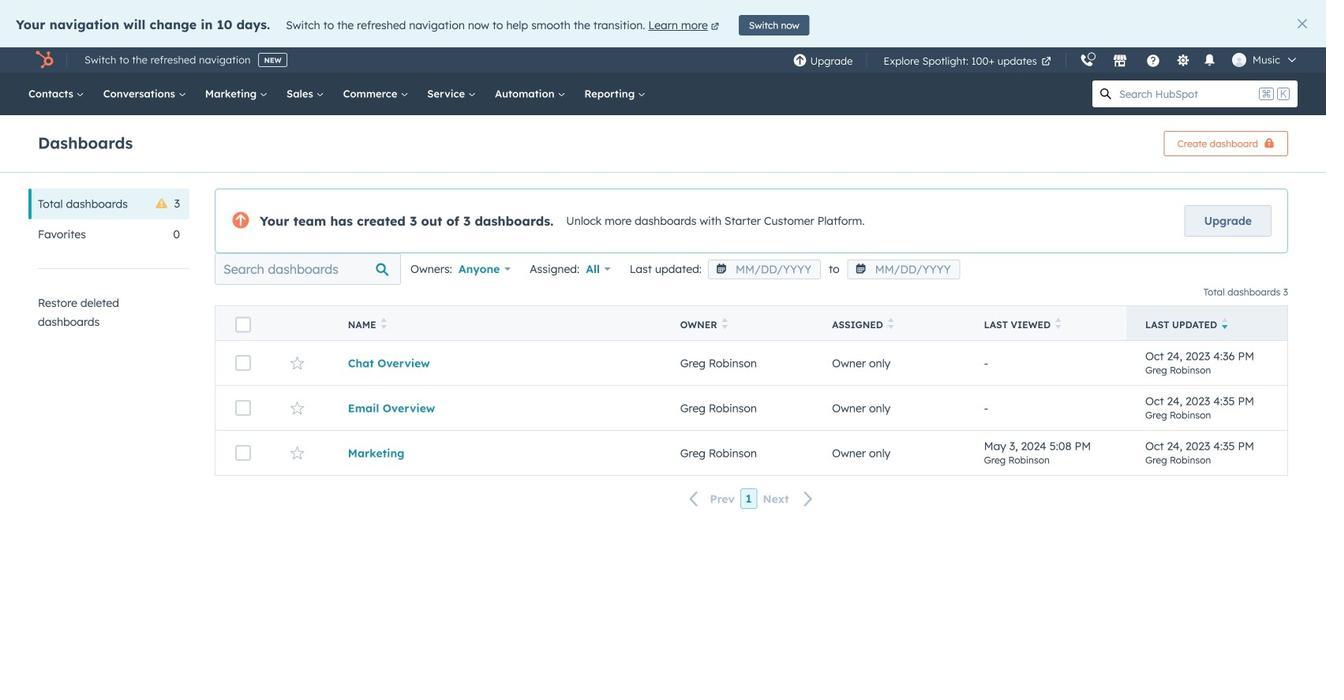 Task type: vqa. For each thing, say whether or not it's contained in the screenshot.
Search dashboards search field
yes



Task type: describe. For each thing, give the bounding box(es) containing it.
close image
[[1298, 19, 1307, 28]]

3 press to sort. element from the left
[[888, 318, 894, 332]]

descending sort. press to sort ascending. image
[[1222, 318, 1228, 329]]

press to sort. image for 3rd press to sort. element from the right
[[722, 318, 728, 329]]

MM/DD/YYYY text field
[[848, 260, 961, 279]]

greg robinson image
[[1232, 53, 1247, 67]]

marketplaces image
[[1113, 54, 1127, 69]]

2 press to sort. element from the left
[[722, 318, 728, 332]]



Task type: locate. For each thing, give the bounding box(es) containing it.
MM/DD/YYYY text field
[[708, 260, 821, 279]]

1 horizontal spatial press to sort. image
[[1056, 318, 1062, 329]]

press to sort. image
[[381, 318, 387, 329], [722, 318, 728, 329]]

2 press to sort. image from the left
[[1056, 318, 1062, 329]]

2 press to sort. image from the left
[[722, 318, 728, 329]]

pagination navigation
[[215, 489, 1289, 510]]

press to sort. image for third press to sort. element
[[888, 318, 894, 329]]

1 horizontal spatial press to sort. image
[[722, 318, 728, 329]]

press to sort. image
[[888, 318, 894, 329], [1056, 318, 1062, 329]]

0 horizontal spatial press to sort. image
[[381, 318, 387, 329]]

Search HubSpot search field
[[1120, 81, 1256, 107]]

descending sort. press to sort ascending. element
[[1222, 318, 1228, 332]]

4 press to sort. element from the left
[[1056, 318, 1062, 332]]

press to sort. image for 4th press to sort. element
[[1056, 318, 1062, 329]]

1 press to sort. image from the left
[[381, 318, 387, 329]]

Search dashboards search field
[[215, 253, 401, 285]]

menu
[[785, 47, 1307, 74]]

alert
[[0, 0, 1326, 47]]

press to sort. image for 4th press to sort. element from right
[[381, 318, 387, 329]]

banner
[[38, 126, 1289, 156]]

press to sort. element
[[381, 318, 387, 332], [722, 318, 728, 332], [888, 318, 894, 332], [1056, 318, 1062, 332]]

1 press to sort. element from the left
[[381, 318, 387, 332]]

0 horizontal spatial press to sort. image
[[888, 318, 894, 329]]

1 press to sort. image from the left
[[888, 318, 894, 329]]



